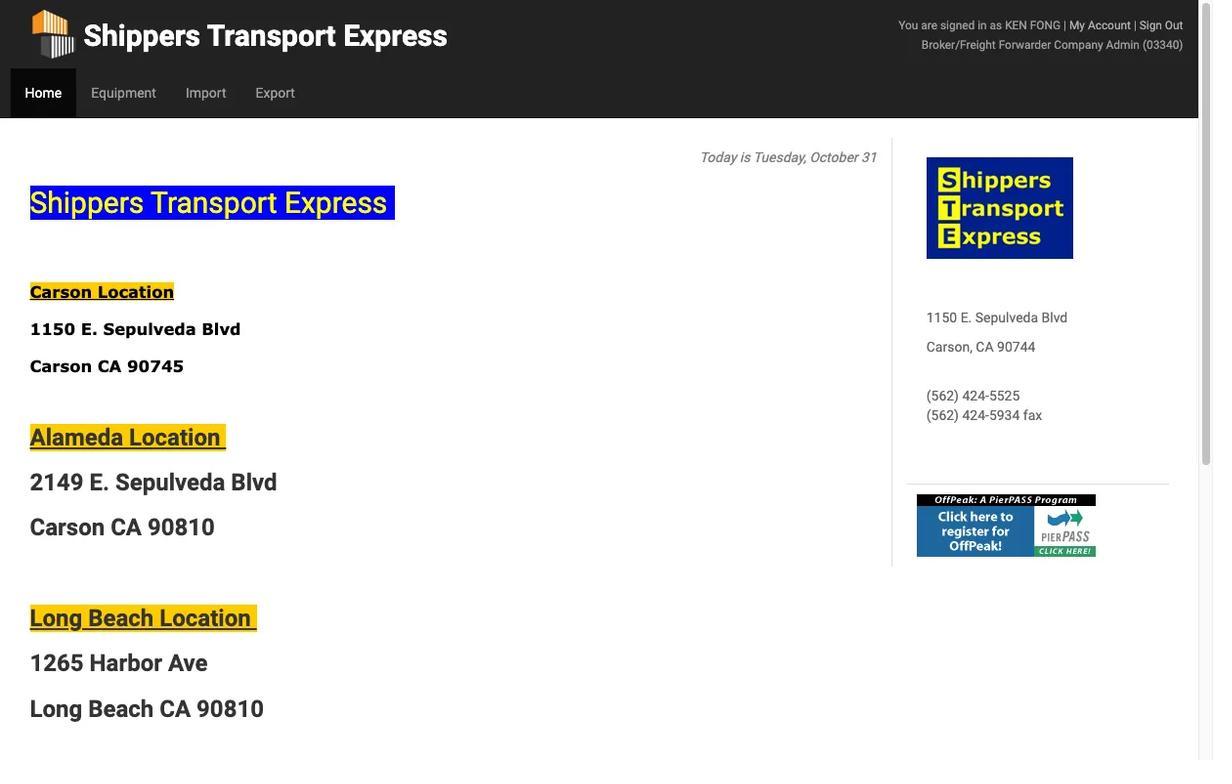 Task type: locate. For each thing, give the bounding box(es) containing it.
90810 down "ave"
[[197, 696, 264, 723]]

(562)
[[926, 388, 959, 404], [926, 408, 959, 423]]

1 horizontal spatial |
[[1134, 19, 1137, 32]]

(562) down carson,
[[926, 388, 959, 404]]

1 horizontal spatial 1150 e. sepulveda blvd
[[926, 310, 1068, 326]]

sign out link
[[1139, 19, 1183, 32]]

90745
[[127, 357, 184, 376]]

1 vertical spatial beach
[[88, 696, 154, 723]]

424- down 5525
[[962, 408, 989, 423]]

export button
[[241, 68, 310, 117]]

2 carson from the top
[[30, 357, 92, 376]]

1 vertical spatial (562)
[[926, 408, 959, 423]]

carson up alameda
[[30, 357, 92, 376]]

1 vertical spatial shippers transport express
[[30, 186, 395, 220]]

1 vertical spatial long
[[30, 696, 82, 723]]

are
[[921, 19, 937, 32]]

1150 up carson,
[[926, 310, 957, 326]]

ca
[[976, 339, 994, 355], [98, 357, 122, 376], [111, 514, 142, 542], [160, 696, 191, 723]]

424- up 5934
[[962, 388, 989, 404]]

as
[[990, 19, 1002, 32]]

1 vertical spatial carson
[[30, 357, 92, 376]]

ca left "90744"
[[976, 339, 994, 355]]

beach
[[88, 605, 154, 633], [88, 696, 154, 723]]

ca for 90810
[[111, 514, 142, 542]]

0 vertical spatial beach
[[88, 605, 154, 633]]

shippers
[[84, 19, 200, 53], [30, 186, 144, 220]]

express
[[343, 19, 448, 53], [284, 186, 387, 220]]

1 vertical spatial transport
[[151, 186, 277, 220]]

shippers up equipment dropdown button
[[84, 19, 200, 53]]

0 vertical spatial 424-
[[962, 388, 989, 404]]

is
[[740, 150, 750, 165]]

today is tuesday, october 31
[[700, 150, 877, 165]]

location up 90745
[[98, 283, 174, 301]]

2 vertical spatial carson
[[30, 514, 105, 542]]

ca for 90744
[[976, 339, 994, 355]]

3 carson from the top
[[30, 514, 105, 542]]

carson down 2149
[[30, 514, 105, 542]]

0 vertical spatial express
[[343, 19, 448, 53]]

1 horizontal spatial 1150
[[926, 310, 957, 326]]

carson up carson ca 90745
[[30, 283, 92, 301]]

location up '2149 e. sepulveda blvd'
[[129, 424, 220, 451]]

1 vertical spatial 424-
[[962, 408, 989, 423]]

long
[[30, 605, 82, 633], [30, 696, 82, 723]]

|
[[1064, 19, 1066, 32], [1134, 19, 1137, 32]]

october
[[810, 150, 858, 165]]

1150 e. sepulveda blvd up 90745
[[30, 320, 241, 339]]

e.
[[961, 310, 972, 326], [81, 320, 98, 339], [89, 469, 110, 496]]

my account link
[[1069, 19, 1131, 32]]

2 beach from the top
[[88, 696, 154, 723]]

out
[[1165, 19, 1183, 32]]

90810
[[148, 514, 215, 542], [197, 696, 264, 723]]

1 carson from the top
[[30, 283, 92, 301]]

(03340)
[[1143, 38, 1183, 52]]

beach up 1265 harbor ave
[[88, 605, 154, 633]]

1150 down carson location
[[30, 320, 75, 339]]

0 vertical spatial long
[[30, 605, 82, 633]]

blvd
[[1042, 310, 1068, 326], [202, 320, 241, 339], [231, 469, 277, 496]]

(562) left 5934
[[926, 408, 959, 423]]

1 beach from the top
[[88, 605, 154, 633]]

1 424- from the top
[[962, 388, 989, 404]]

1150 e. sepulveda blvd
[[926, 310, 1068, 326], [30, 320, 241, 339]]

import
[[186, 85, 226, 101]]

account
[[1088, 19, 1131, 32]]

sepulveda down alameda location
[[115, 469, 225, 496]]

export
[[256, 85, 295, 101]]

carson
[[30, 283, 92, 301], [30, 357, 92, 376], [30, 514, 105, 542]]

carson location
[[30, 283, 174, 301]]

long up 1265
[[30, 605, 82, 633]]

long for long beach location
[[30, 605, 82, 633]]

home
[[25, 85, 62, 101]]

2 | from the left
[[1134, 19, 1137, 32]]

2 424- from the top
[[962, 408, 989, 423]]

e. up carson, ca 90744
[[961, 310, 972, 326]]

1 | from the left
[[1064, 19, 1066, 32]]

1150
[[926, 310, 957, 326], [30, 320, 75, 339]]

| left the my on the top of the page
[[1064, 19, 1066, 32]]

1 long from the top
[[30, 605, 82, 633]]

1 vertical spatial shippers
[[30, 186, 144, 220]]

sepulveda
[[975, 310, 1038, 326], [103, 320, 196, 339], [115, 469, 225, 496]]

0 horizontal spatial |
[[1064, 19, 1066, 32]]

1265 harbor ave
[[30, 651, 208, 678]]

admin
[[1106, 38, 1140, 52]]

ca down '2149 e. sepulveda blvd'
[[111, 514, 142, 542]]

90744
[[997, 339, 1036, 355]]

shippers up carson location
[[30, 186, 144, 220]]

1 vertical spatial location
[[129, 424, 220, 451]]

2 long from the top
[[30, 696, 82, 723]]

transport
[[207, 19, 336, 53], [151, 186, 277, 220]]

fong
[[1030, 19, 1061, 32]]

long for long beach ca 90810
[[30, 696, 82, 723]]

broker/freight
[[922, 38, 996, 52]]

location
[[98, 283, 174, 301], [129, 424, 220, 451], [160, 605, 251, 633]]

0 vertical spatial (562)
[[926, 388, 959, 404]]

| left sign
[[1134, 19, 1137, 32]]

1 vertical spatial express
[[284, 186, 387, 220]]

equipment
[[91, 85, 156, 101]]

you
[[899, 19, 918, 32]]

0 vertical spatial carson
[[30, 283, 92, 301]]

90810 down '2149 e. sepulveda blvd'
[[148, 514, 215, 542]]

ca for 90745
[[98, 357, 122, 376]]

2149
[[30, 469, 84, 496]]

424-
[[962, 388, 989, 404], [962, 408, 989, 423]]

ca left 90745
[[98, 357, 122, 376]]

shippers transport express
[[84, 19, 448, 53], [30, 186, 395, 220]]

sepulveda up 90745
[[103, 320, 196, 339]]

ca down "ave"
[[160, 696, 191, 723]]

location up "ave"
[[160, 605, 251, 633]]

long down 1265
[[30, 696, 82, 723]]

shippers transport express image
[[926, 157, 1073, 259]]

1150 e. sepulveda blvd up carson, ca 90744
[[926, 310, 1068, 326]]

carson for carson ca 90810
[[30, 514, 105, 542]]

0 vertical spatial location
[[98, 283, 174, 301]]

ken
[[1005, 19, 1027, 32]]

beach down 1265 harbor ave
[[88, 696, 154, 723]]

tuesday,
[[753, 150, 806, 165]]



Task type: vqa. For each thing, say whether or not it's contained in the screenshot.
in
yes



Task type: describe. For each thing, give the bounding box(es) containing it.
5525
[[989, 388, 1020, 404]]

1 vertical spatial 90810
[[197, 696, 264, 723]]

sepulveda up "90744"
[[975, 310, 1038, 326]]

location for carson location
[[98, 283, 174, 301]]

signed
[[940, 19, 975, 32]]

2 vertical spatial location
[[160, 605, 251, 633]]

alameda
[[30, 424, 123, 451]]

my
[[1069, 19, 1085, 32]]

31
[[861, 150, 877, 165]]

import button
[[171, 68, 241, 117]]

location for alameda location
[[129, 424, 220, 451]]

carson ca 90745
[[30, 357, 184, 376]]

e. right 2149
[[89, 469, 110, 496]]

carson,
[[926, 339, 973, 355]]

0 horizontal spatial 1150
[[30, 320, 75, 339]]

shippers transport express link
[[30, 0, 448, 68]]

beach for ca
[[88, 696, 154, 723]]

long beach ca 90810
[[30, 696, 264, 723]]

company
[[1054, 38, 1103, 52]]

0 horizontal spatial 1150 e. sepulveda blvd
[[30, 320, 241, 339]]

fax
[[1023, 408, 1042, 423]]

in
[[978, 19, 987, 32]]

carson for carson ca 90745
[[30, 357, 92, 376]]

1265
[[30, 651, 84, 678]]

sign
[[1139, 19, 1162, 32]]

0 vertical spatial shippers transport express
[[84, 19, 448, 53]]

carson, ca 90744
[[926, 339, 1036, 355]]

0 vertical spatial shippers
[[84, 19, 200, 53]]

home button
[[10, 68, 76, 117]]

alameda location
[[30, 424, 226, 451]]

you are signed in as ken fong | my account | sign out broker/freight forwarder company admin (03340)
[[899, 19, 1183, 52]]

carson ca 90810
[[30, 514, 215, 542]]

2 (562) from the top
[[926, 408, 959, 423]]

0 vertical spatial 90810
[[148, 514, 215, 542]]

forwarder
[[999, 38, 1051, 52]]

2149 e. sepulveda blvd
[[30, 469, 277, 496]]

1 (562) from the top
[[926, 388, 959, 404]]

(562) 424-5525 (562) 424-5934 fax
[[926, 388, 1042, 423]]

ave
[[168, 651, 208, 678]]

pierpass image
[[917, 495, 1096, 557]]

e. down carson location
[[81, 320, 98, 339]]

equipment button
[[76, 68, 171, 117]]

harbor
[[89, 651, 162, 678]]

5934
[[989, 408, 1020, 423]]

beach for location
[[88, 605, 154, 633]]

0 vertical spatial transport
[[207, 19, 336, 53]]

long beach location
[[30, 605, 257, 633]]

today
[[700, 150, 736, 165]]

carson for carson location
[[30, 283, 92, 301]]



